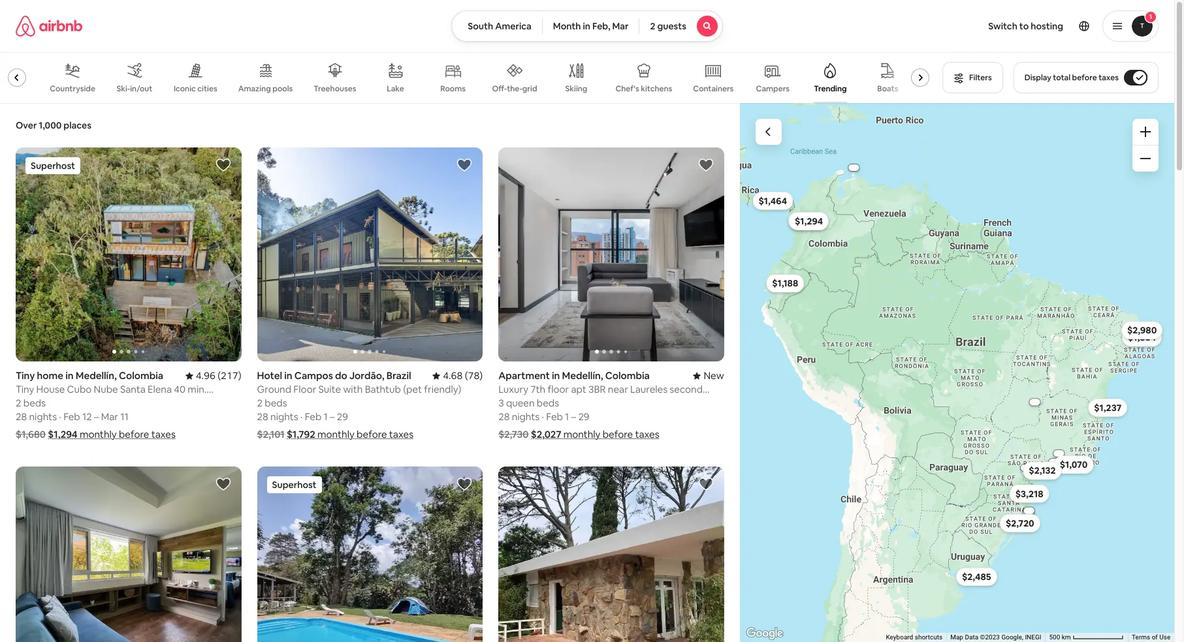 Task type: locate. For each thing, give the bounding box(es) containing it.
inegi
[[1025, 634, 1041, 641]]

zoom out image
[[1140, 153, 1151, 164]]

beds down ground
[[265, 397, 287, 410]]

0 horizontal spatial nights
[[29, 411, 57, 423]]

display total before taxes button
[[1013, 62, 1159, 93]]

1 horizontal spatial $2,027
[[794, 215, 822, 227]]

2
[[650, 20, 655, 32], [16, 397, 21, 410], [257, 397, 263, 410]]

monthly inside 2 beds 28 nights · feb 12 – mar 11 $1,680 $1,294 monthly before taxes
[[80, 429, 117, 441]]

3 28 from the left
[[498, 411, 510, 423]]

the-
[[507, 83, 522, 94]]

500
[[1049, 634, 1060, 641]]

1 horizontal spatial beds
[[265, 397, 287, 410]]

· down apartment
[[542, 411, 544, 423]]

mar inside button
[[612, 20, 629, 32]]

1 vertical spatial $2,027
[[531, 429, 561, 441]]

None search field
[[451, 10, 723, 42]]

iconic cities
[[174, 83, 217, 94]]

$1,294 button
[[789, 212, 828, 231]]

group
[[0, 52, 935, 103], [16, 148, 241, 362], [257, 148, 483, 362], [498, 148, 724, 362], [16, 467, 241, 643], [257, 467, 483, 643], [498, 467, 724, 643]]

$2,485
[[962, 571, 991, 583]]

1 horizontal spatial monthly
[[317, 429, 355, 441]]

0 horizontal spatial colombia
[[119, 370, 163, 382]]

mar left 11
[[101, 411, 118, 423]]

1 horizontal spatial medellín,
[[562, 370, 603, 382]]

queen
[[506, 397, 535, 410]]

1 inside 3 queen beds 28 nights · feb 1 – 29 $2,730 $2,027 monthly before taxes
[[565, 411, 569, 423]]

1 horizontal spatial –
[[330, 411, 335, 423]]

2 guests button
[[639, 10, 723, 42]]

monthly down 12 at the left
[[80, 429, 117, 441]]

monthly down apartment in medellín, colombia
[[563, 429, 600, 441]]

beds down tiny
[[23, 397, 46, 410]]

before
[[1072, 72, 1097, 83], [119, 429, 149, 441], [357, 429, 387, 441], [603, 429, 633, 441]]

29 down apartment in medellín, colombia
[[578, 411, 589, 423]]

feb left 12 at the left
[[63, 411, 80, 423]]

28 down the 3
[[498, 411, 510, 423]]

friendly)
[[424, 384, 461, 396]]

in for hotel
[[284, 370, 292, 382]]

2 horizontal spatial nights
[[512, 411, 540, 423]]

2 horizontal spatial 1
[[1149, 12, 1152, 21]]

new place to stay image
[[693, 370, 724, 382]]

trending
[[814, 84, 847, 94]]

2 down tiny
[[16, 397, 21, 410]]

in right apartment
[[552, 370, 560, 382]]

2 horizontal spatial beds
[[537, 397, 559, 410]]

2 feb from the left
[[305, 411, 321, 423]]

2 horizontal spatial ·
[[542, 411, 544, 423]]

1 inside dropdown button
[[1149, 12, 1152, 21]]

2 beds from the left
[[265, 397, 287, 410]]

28 up $1,680
[[16, 411, 27, 423]]

before inside 3 queen beds 28 nights · feb 1 – 29 $2,730 $2,027 monthly before taxes
[[603, 429, 633, 441]]

0 horizontal spatial feb
[[63, 411, 80, 423]]

lake
[[387, 84, 404, 94]]

1 horizontal spatial ·
[[300, 411, 303, 423]]

1 horizontal spatial 1
[[565, 411, 569, 423]]

$2,027 inside button
[[794, 215, 822, 227]]

guests
[[657, 20, 686, 32]]

taxes inside 2 beds 28 nights · feb 12 – mar 11 $1,680 $1,294 monthly before taxes
[[151, 429, 176, 441]]

feb inside 3 queen beds 28 nights · feb 1 – 29 $2,730 $2,027 monthly before taxes
[[546, 411, 563, 423]]

1 – from the left
[[94, 411, 99, 423]]

$1,834 button
[[1122, 329, 1162, 347]]

4.68 out of 5 average rating,  78 reviews image
[[432, 370, 483, 382]]

1 horizontal spatial 28
[[257, 411, 268, 423]]

0 horizontal spatial 2
[[16, 397, 21, 410]]

·
[[59, 411, 61, 423], [300, 411, 303, 423], [542, 411, 544, 423]]

display
[[1025, 72, 1051, 83]]

0 horizontal spatial 29
[[337, 411, 348, 423]]

tiny
[[16, 370, 35, 382]]

2 horizontal spatial 28
[[498, 411, 510, 423]]

in right hotel
[[284, 370, 292, 382]]

nights
[[29, 411, 57, 423], [270, 411, 298, 423], [512, 411, 540, 423]]

filters button
[[943, 62, 1003, 93]]

4.96
[[196, 370, 215, 382]]

3 queen beds 28 nights · feb 1 – 29 $2,730 $2,027 monthly before taxes
[[498, 397, 659, 441]]

0 horizontal spatial medellín,
[[76, 370, 117, 382]]

mar
[[612, 20, 629, 32], [101, 411, 118, 423]]

2 guests
[[650, 20, 686, 32]]

0 horizontal spatial 1
[[324, 411, 328, 423]]

– down apartment in medellín, colombia
[[571, 411, 576, 423]]

0 horizontal spatial –
[[94, 411, 99, 423]]

– inside 2 beds 28 nights · feb 12 – mar 11 $1,680 $1,294 monthly before taxes
[[94, 411, 99, 423]]

3 – from the left
[[571, 411, 576, 423]]

nights up $2,101
[[270, 411, 298, 423]]

2 inside button
[[650, 20, 655, 32]]

nights inside 3 queen beds 28 nights · feb 1 – 29 $2,730 $2,027 monthly before taxes
[[512, 411, 540, 423]]

switch
[[988, 20, 1017, 32]]

3 feb from the left
[[546, 411, 563, 423]]

keyboard shortcuts
[[886, 634, 942, 641]]

colombia up 3 queen beds 28 nights · feb 1 – 29 $2,730 $2,027 monthly before taxes
[[605, 370, 650, 382]]

nights up $1,680
[[29, 411, 57, 423]]

add to wishlist: cottage in jardim mirador, brazil image
[[457, 477, 472, 493]]

mar right feb,
[[612, 20, 629, 32]]

feb down apartment in medellín, colombia
[[546, 411, 563, 423]]

2 · from the left
[[300, 411, 303, 423]]

0 horizontal spatial beds
[[23, 397, 46, 410]]

medellín,
[[76, 370, 117, 382], [562, 370, 603, 382]]

0 vertical spatial mar
[[612, 20, 629, 32]]

chef's
[[616, 84, 639, 94]]

0 horizontal spatial monthly
[[80, 429, 117, 441]]

– inside hotel in campos do jordão, brazil ground floor suite with bathtub (pet friendly) 2 beds 28 nights · feb 1 – 29 $2,101 $1,792 monthly before taxes
[[330, 411, 335, 423]]

before inside "button"
[[1072, 72, 1097, 83]]

in inside button
[[583, 20, 590, 32]]

2 29 from the left
[[578, 411, 589, 423]]

monthly for 28
[[563, 429, 600, 441]]

1 horizontal spatial nights
[[270, 411, 298, 423]]

3 · from the left
[[542, 411, 544, 423]]

jordão,
[[349, 370, 384, 382]]

add to wishlist: apartment in medellín, colombia image
[[698, 157, 714, 173]]

over 1,000 places
[[16, 120, 91, 131]]

1 horizontal spatial feb
[[305, 411, 321, 423]]

1 beds from the left
[[23, 397, 46, 410]]

in left feb,
[[583, 20, 590, 32]]

2 monthly from the left
[[317, 429, 355, 441]]

$1,792
[[287, 429, 315, 441]]

suite
[[318, 384, 341, 396]]

$1,294
[[794, 216, 823, 227], [48, 429, 78, 441]]

1 horizontal spatial 29
[[578, 411, 589, 423]]

0 vertical spatial $2,027
[[794, 215, 822, 227]]

beds inside 3 queen beds 28 nights · feb 1 – 29 $2,730 $2,027 monthly before taxes
[[537, 397, 559, 410]]

0 horizontal spatial $1,294
[[48, 429, 78, 441]]

month in feb, mar button
[[542, 10, 640, 42]]

2 inside 2 beds 28 nights · feb 12 – mar 11 $1,680 $1,294 monthly before taxes
[[16, 397, 21, 410]]

2 left guests
[[650, 20, 655, 32]]

0 horizontal spatial $2,027
[[531, 429, 561, 441]]

in inside hotel in campos do jordão, brazil ground floor suite with bathtub (pet friendly) 2 beds 28 nights · feb 1 – 29 $2,101 $1,792 monthly before taxes
[[284, 370, 292, 382]]

off-the-grid
[[492, 83, 537, 94]]

0 horizontal spatial 28
[[16, 411, 27, 423]]

ski-
[[117, 84, 130, 94]]

1 nights from the left
[[29, 411, 57, 423]]

google,
[[1001, 634, 1023, 641]]

$1,188
[[772, 278, 798, 290]]

0 horizontal spatial mar
[[101, 411, 118, 423]]

$1,070 button
[[1054, 456, 1093, 474]]

– right 12 at the left
[[94, 411, 99, 423]]

before inside 2 beds 28 nights · feb 12 – mar 11 $1,680 $1,294 monthly before taxes
[[119, 429, 149, 441]]

1 28 from the left
[[16, 411, 27, 423]]

in right home
[[65, 370, 74, 382]]

km
[[1062, 634, 1071, 641]]

1 horizontal spatial $1,294
[[794, 216, 823, 227]]

iconic
[[174, 83, 196, 94]]

add to wishlist: apartment in joão pessoa, brazil image
[[215, 477, 231, 493]]

$1,237 button
[[1088, 399, 1127, 417]]

$2,720
[[1005, 518, 1034, 530]]

3 nights from the left
[[512, 411, 540, 423]]

2 horizontal spatial feb
[[546, 411, 563, 423]]

2 horizontal spatial 2
[[650, 20, 655, 32]]

0 vertical spatial $1,294
[[794, 216, 823, 227]]

$1,070
[[1059, 459, 1087, 471]]

apartment
[[498, 370, 550, 382]]

tropical
[[0, 84, 25, 94]]

29 down with
[[337, 411, 348, 423]]

3 beds from the left
[[537, 397, 559, 410]]

feb
[[63, 411, 80, 423], [305, 411, 321, 423], [546, 411, 563, 423]]

1 29 from the left
[[337, 411, 348, 423]]

medellín, up 12 at the left
[[76, 370, 117, 382]]

28
[[16, 411, 27, 423], [257, 411, 268, 423], [498, 411, 510, 423]]

(217)
[[218, 370, 241, 382]]

cities
[[197, 83, 217, 94]]

– down suite
[[330, 411, 335, 423]]

1 horizontal spatial mar
[[612, 20, 629, 32]]

add to wishlist: hotel in campos do jordão, brazil image
[[457, 157, 472, 173]]

$2,132 button
[[1023, 462, 1061, 480]]

1 feb from the left
[[63, 411, 80, 423]]

1 horizontal spatial colombia
[[605, 370, 650, 382]]

500 km button
[[1045, 634, 1128, 643]]

11
[[120, 411, 128, 423]]

medellín, up 3 queen beds 28 nights · feb 1 – 29 $2,730 $2,027 monthly before taxes
[[562, 370, 603, 382]]

3 monthly from the left
[[563, 429, 600, 441]]

2 horizontal spatial –
[[571, 411, 576, 423]]

colombia
[[119, 370, 163, 382], [605, 370, 650, 382]]

bathtub
[[365, 384, 401, 396]]

$2,027 button
[[788, 212, 828, 230]]

floor
[[293, 384, 316, 396]]

2 – from the left
[[330, 411, 335, 423]]

1
[[1149, 12, 1152, 21], [324, 411, 328, 423], [565, 411, 569, 423]]

· up the '$1,792'
[[300, 411, 303, 423]]

hosting
[[1031, 20, 1063, 32]]

1 · from the left
[[59, 411, 61, 423]]

1 horizontal spatial 2
[[257, 397, 263, 410]]

2 28 from the left
[[257, 411, 268, 423]]

monthly inside 3 queen beds 28 nights · feb 1 – 29 $2,730 $2,027 monthly before taxes
[[563, 429, 600, 441]]

1 vertical spatial mar
[[101, 411, 118, 423]]

0 horizontal spatial ·
[[59, 411, 61, 423]]

colombia up 11
[[119, 370, 163, 382]]

ski-in/out
[[117, 84, 152, 94]]

to
[[1019, 20, 1029, 32]]

terms of use link
[[1132, 634, 1170, 641]]

1 vertical spatial $1,294
[[48, 429, 78, 441]]

google map
showing 31 stays. region
[[740, 103, 1174, 643]]

beds right queen at bottom
[[537, 397, 559, 410]]

2 nights from the left
[[270, 411, 298, 423]]

group containing iconic cities
[[0, 52, 935, 103]]

feb up the '$1,792'
[[305, 411, 321, 423]]

$1,294 inside 2 beds 28 nights · feb 12 – mar 11 $1,680 $1,294 monthly before taxes
[[48, 429, 78, 441]]

amazing pools
[[238, 84, 293, 94]]

in for month
[[583, 20, 590, 32]]

home
[[37, 370, 63, 382]]

2 down ground
[[257, 397, 263, 410]]

nights down queen at bottom
[[512, 411, 540, 423]]

monthly right the '$1,792'
[[317, 429, 355, 441]]

28 up $2,101
[[257, 411, 268, 423]]

· left 12 at the left
[[59, 411, 61, 423]]

2 horizontal spatial monthly
[[563, 429, 600, 441]]

in
[[583, 20, 590, 32], [65, 370, 74, 382], [284, 370, 292, 382], [552, 370, 560, 382]]

skiing
[[565, 84, 587, 94]]

1 monthly from the left
[[80, 429, 117, 441]]

map data ©2023 google, inegi
[[950, 634, 1041, 641]]



Task type: describe. For each thing, give the bounding box(es) containing it.
do
[[335, 370, 347, 382]]

ground
[[257, 384, 291, 396]]

1 medellín, from the left
[[76, 370, 117, 382]]

28 inside hotel in campos do jordão, brazil ground floor suite with bathtub (pet friendly) 2 beds 28 nights · feb 1 – 29 $2,101 $1,792 monthly before taxes
[[257, 411, 268, 423]]

treehouses
[[314, 84, 356, 94]]

– inside 3 queen beds 28 nights · feb 1 – 29 $2,730 $2,027 monthly before taxes
[[571, 411, 576, 423]]

south america
[[468, 20, 532, 32]]

$1,464
[[758, 195, 787, 207]]

1 inside hotel in campos do jordão, brazil ground floor suite with bathtub (pet friendly) 2 beds 28 nights · feb 1 – 29 $2,101 $1,792 monthly before taxes
[[324, 411, 328, 423]]

google image
[[743, 626, 786, 643]]

add to wishlist: home in punta ballena, uruguay image
[[698, 477, 714, 493]]

mar inside 2 beds 28 nights · feb 12 – mar 11 $1,680 $1,294 monthly before taxes
[[101, 411, 118, 423]]

$2,980 button
[[1121, 322, 1162, 340]]

4.96 out of 5 average rating,  217 reviews image
[[185, 370, 241, 382]]

1,000
[[39, 120, 62, 131]]

$3,218
[[1015, 488, 1043, 500]]

$2,720 button
[[999, 515, 1040, 533]]

(pet
[[403, 384, 422, 396]]

in/out
[[130, 84, 152, 94]]

switch to hosting
[[988, 20, 1063, 32]]

before inside hotel in campos do jordão, brazil ground floor suite with bathtub (pet friendly) 2 beds 28 nights · feb 1 – 29 $2,101 $1,792 monthly before taxes
[[357, 429, 387, 441]]

total
[[1053, 72, 1070, 83]]

$3,218 button
[[1009, 485, 1049, 503]]

with
[[343, 384, 363, 396]]

none search field containing south america
[[451, 10, 723, 42]]

in for apartment
[[552, 370, 560, 382]]

29 inside 3 queen beds 28 nights · feb 1 – 29 $2,730 $2,027 monthly before taxes
[[578, 411, 589, 423]]

$1,188 button
[[766, 275, 804, 293]]

2 colombia from the left
[[605, 370, 650, 382]]

· inside 3 queen beds 28 nights · feb 1 – 29 $2,730 $2,027 monthly before taxes
[[542, 411, 544, 423]]

keyboard shortcuts button
[[886, 634, 942, 643]]

(78)
[[465, 370, 483, 382]]

brazil
[[386, 370, 411, 382]]

amazing
[[238, 84, 271, 94]]

south
[[468, 20, 493, 32]]

$1,834
[[1128, 332, 1156, 344]]

taxes inside "button"
[[1099, 72, 1119, 83]]

$2,485 button
[[956, 568, 997, 587]]

2 for 2 guests
[[650, 20, 655, 32]]

kitchens
[[641, 84, 672, 94]]

$1,680
[[16, 429, 46, 441]]

$1,237
[[1094, 402, 1121, 414]]

1 colombia from the left
[[119, 370, 163, 382]]

month in feb, mar
[[553, 20, 629, 32]]

· inside hotel in campos do jordão, brazil ground floor suite with bathtub (pet friendly) 2 beds 28 nights · feb 1 – 29 $2,101 $1,792 monthly before taxes
[[300, 411, 303, 423]]

12
[[82, 411, 92, 423]]

monthly for nights
[[80, 429, 117, 441]]

500 km
[[1049, 634, 1072, 641]]

1 button
[[1102, 10, 1159, 42]]

$2,132
[[1028, 465, 1055, 477]]

$1,464 button
[[752, 192, 793, 210]]

taxes inside 3 queen beds 28 nights · feb 1 – 29 $2,730 $2,027 monthly before taxes
[[635, 429, 659, 441]]

tiny home in medellín, colombia
[[16, 370, 163, 382]]

boats
[[877, 84, 898, 94]]

countryside
[[50, 84, 95, 94]]

28 inside 2 beds 28 nights · feb 12 – mar 11 $1,680 $1,294 monthly before taxes
[[16, 411, 27, 423]]

chef's kitchens
[[616, 84, 672, 94]]

4.68
[[443, 370, 463, 382]]

2 inside hotel in campos do jordão, brazil ground floor suite with bathtub (pet friendly) 2 beds 28 nights · feb 1 – 29 $2,101 $1,792 monthly before taxes
[[257, 397, 263, 410]]

nights inside hotel in campos do jordão, brazil ground floor suite with bathtub (pet friendly) 2 beds 28 nights · feb 1 – 29 $2,101 $1,792 monthly before taxes
[[270, 411, 298, 423]]

display total before taxes
[[1025, 72, 1119, 83]]

terms of use
[[1132, 634, 1170, 641]]

hotel in campos do jordão, brazil ground floor suite with bathtub (pet friendly) 2 beds 28 nights · feb 1 – 29 $2,101 $1,792 monthly before taxes
[[257, 370, 461, 441]]

taxes inside hotel in campos do jordão, brazil ground floor suite with bathtub (pet friendly) 2 beds 28 nights · feb 1 – 29 $2,101 $1,792 monthly before taxes
[[389, 429, 413, 441]]

containers
[[693, 84, 734, 94]]

feb inside 2 beds 28 nights · feb 12 – mar 11 $1,680 $1,294 monthly before taxes
[[63, 411, 80, 423]]

new
[[704, 370, 724, 382]]

profile element
[[739, 0, 1159, 52]]

data
[[965, 634, 978, 641]]

nights inside 2 beds 28 nights · feb 12 – mar 11 $1,680 $1,294 monthly before taxes
[[29, 411, 57, 423]]

terms
[[1132, 634, 1150, 641]]

over
[[16, 120, 37, 131]]

3
[[498, 397, 504, 410]]

monthly inside hotel in campos do jordão, brazil ground floor suite with bathtub (pet friendly) 2 beds 28 nights · feb 1 – 29 $2,101 $1,792 monthly before taxes
[[317, 429, 355, 441]]

filters
[[969, 72, 992, 83]]

keyboard
[[886, 634, 913, 641]]

zoom in image
[[1140, 127, 1151, 137]]

map
[[950, 634, 963, 641]]

america
[[495, 20, 532, 32]]

beds inside hotel in campos do jordão, brazil ground floor suite with bathtub (pet friendly) 2 beds 28 nights · feb 1 – 29 $2,101 $1,792 monthly before taxes
[[265, 397, 287, 410]]

of
[[1152, 634, 1158, 641]]

2 medellín, from the left
[[562, 370, 603, 382]]

$2,730
[[498, 429, 529, 441]]

month
[[553, 20, 581, 32]]

$2,027 inside 3 queen beds 28 nights · feb 1 – 29 $2,730 $2,027 monthly before taxes
[[531, 429, 561, 441]]

south america button
[[451, 10, 543, 42]]

off-
[[492, 83, 507, 94]]

2 for 2 beds 28 nights · feb 12 – mar 11 $1,680 $1,294 monthly before taxes
[[16, 397, 21, 410]]

$1,294 inside button
[[794, 216, 823, 227]]

· inside 2 beds 28 nights · feb 12 – mar 11 $1,680 $1,294 monthly before taxes
[[59, 411, 61, 423]]

pools
[[273, 84, 293, 94]]

4.96 (217)
[[196, 370, 241, 382]]

$2,980
[[1127, 325, 1156, 337]]

shortcuts
[[915, 634, 942, 641]]

grid
[[522, 83, 537, 94]]

add to wishlist: tiny home in medellín, colombia image
[[215, 157, 231, 173]]

29 inside hotel in campos do jordão, brazil ground floor suite with bathtub (pet friendly) 2 beds 28 nights · feb 1 – 29 $2,101 $1,792 monthly before taxes
[[337, 411, 348, 423]]

hotel
[[257, 370, 282, 382]]

4.68 (78)
[[443, 370, 483, 382]]

apartment in medellín, colombia
[[498, 370, 650, 382]]

feb,
[[592, 20, 610, 32]]

28 inside 3 queen beds 28 nights · feb 1 – 29 $2,730 $2,027 monthly before taxes
[[498, 411, 510, 423]]

feb inside hotel in campos do jordão, brazil ground floor suite with bathtub (pet friendly) 2 beds 28 nights · feb 1 – 29 $2,101 $1,792 monthly before taxes
[[305, 411, 321, 423]]

$2,101
[[257, 429, 285, 441]]

switch to hosting link
[[980, 12, 1071, 40]]

beds inside 2 beds 28 nights · feb 12 – mar 11 $1,680 $1,294 monthly before taxes
[[23, 397, 46, 410]]

use
[[1159, 634, 1170, 641]]



Task type: vqa. For each thing, say whether or not it's contained in the screenshot.
English (US) BUTTON
no



